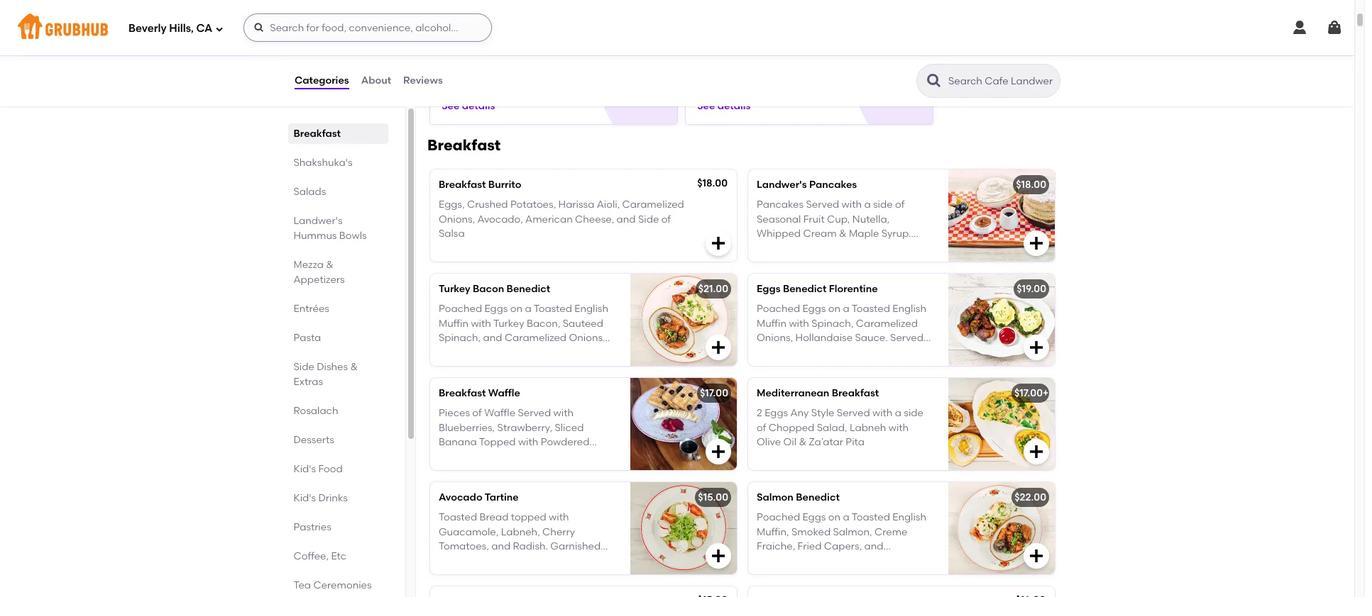 Task type: vqa. For each thing, say whether or not it's contained in the screenshot.
MIN inside 35–50 Min $6.49 Delivery
no



Task type: describe. For each thing, give the bounding box(es) containing it.
1 horizontal spatial +
[[1043, 388, 1049, 400]]

kid's food tab
[[294, 462, 383, 477]]

sugar
[[439, 451, 467, 463]]

see details for $3 off offer valid on first orders of $15 or more.
[[697, 100, 751, 112]]

breakfast tab
[[294, 126, 383, 141]]

cream inside 'pieces of waffle served with blueberries, strawberry, sliced banana topped with  powdered sugar & side of maple syrup and whipped cream'
[[485, 465, 519, 477]]

2 eggs any style served with a side of chopped salad, labneh with olive oil & za'atar pita
[[757, 408, 923, 449]]

extras
[[294, 376, 323, 388]]

see details for $8 off offer valid on qualifying orders of $50 or more.
[[442, 100, 495, 112]]

pasta
[[294, 332, 321, 344]]

& inside mezza & appetizers
[[326, 259, 334, 271]]

pancakes served with a side of seasonal fruit cup, nutella, whipped cream & maple syrup. add on - 2 eggs any style and turkey bacon + $6
[[757, 199, 911, 269]]

turkey inside pancakes served with a side of seasonal fruit cup, nutella, whipped cream & maple syrup. add on - 2 eggs any style and turkey bacon + $6
[[757, 257, 788, 269]]

$17.00 for $17.00 +
[[1014, 388, 1043, 400]]

breakfast burrito
[[439, 179, 521, 191]]

with right labneh
[[888, 422, 909, 434]]

orders for qualifying
[[558, 57, 589, 69]]

style inside 2 eggs any style served with a side of chopped salad, labneh with olive oil & za'atar pita
[[811, 408, 834, 420]]

landwer's pancakes
[[757, 179, 857, 191]]

svg image for breakfast waffle
[[710, 444, 727, 461]]

salads
[[294, 186, 326, 198]]

-
[[799, 242, 804, 254]]

pita
[[846, 437, 865, 449]]

or for $8 off
[[473, 72, 483, 84]]

kid's food
[[294, 464, 343, 476]]

syrup.
[[881, 228, 911, 240]]

microgreens.
[[508, 555, 570, 567]]

offer for $8
[[442, 57, 466, 69]]

$22.00
[[1014, 492, 1046, 504]]

svg image for landwer's pancakes
[[710, 235, 727, 252]]

$3 off offer valid on first orders of $15 or more.
[[697, 41, 844, 84]]

on
[[781, 242, 797, 254]]

& inside 2 eggs any style served with a side of chopped salad, labneh with olive oil & za'atar pita
[[799, 437, 806, 449]]

salmon
[[757, 492, 794, 504]]

poached eggs on a toasted english muffin with spinach, caramelized onions, hollandaise sauce.  served with crushed potatoes  garnished with seasonal microgreens
[[757, 303, 926, 373]]

tomatoes,
[[439, 541, 489, 553]]

with inside pancakes served with a side of seasonal fruit cup, nutella, whipped cream & maple syrup. add on - 2 eggs any style and turkey bacon + $6
[[842, 199, 862, 211]]

$15.00
[[698, 492, 728, 504]]

cheese,
[[575, 213, 614, 225]]

seasonal inside pancakes served with a side of seasonal fruit cup, nutella, whipped cream & maple syrup. add on - 2 eggs any style and turkey bacon + $6
[[757, 213, 801, 225]]

bowls
[[340, 230, 367, 242]]

english
[[892, 303, 926, 315]]

garnished inside toasted bread topped with guacamole, labneh, cherry tomatoes, and radish.   garnished with seasonal microgreens.   add a farm fresh egg +$2
[[550, 541, 601, 553]]

eggs up poached
[[757, 283, 780, 295]]

on inside poached eggs on a toasted english muffin with spinach, caramelized onions, hollandaise sauce.  served with crushed potatoes  garnished with seasonal microgreens
[[828, 303, 840, 315]]

topped
[[479, 437, 516, 449]]

0 horizontal spatial $18.00
[[697, 177, 728, 190]]

more. for qualifying
[[485, 72, 513, 84]]

offer for $3
[[697, 57, 722, 69]]

coffee, etc
[[294, 551, 347, 563]]

about button
[[360, 55, 392, 106]]

food
[[319, 464, 343, 476]]

eggs inside 2 eggs any style served with a side of chopped salad, labneh with olive oil & za'atar pita
[[765, 408, 788, 420]]

$8
[[442, 41, 453, 53]]

bacon inside pancakes served with a side of seasonal fruit cup, nutella, whipped cream & maple syrup. add on - 2 eggs any style and turkey bacon + $6
[[790, 257, 821, 269]]

turkey bacon benedict
[[439, 283, 550, 295]]

1 horizontal spatial pancakes
[[809, 179, 857, 191]]

0 vertical spatial waffle
[[488, 388, 520, 400]]

eggs, crushed potatoes, harissa aioli, caramelized onions, avocado, american cheese, and side of salsa
[[439, 199, 684, 240]]

eggs benedict florentine image
[[948, 274, 1055, 366]]

salads tab
[[294, 185, 383, 199]]

microgreens
[[826, 361, 885, 373]]

potatoes,
[[510, 199, 556, 211]]

& inside 'pieces of waffle served with blueberries, strawberry, sliced banana topped with  powdered sugar & side of maple syrup and whipped cream'
[[470, 451, 477, 463]]

on for first
[[749, 57, 762, 69]]

shakshuka's
[[294, 157, 353, 169]]

kid's drinks tab
[[294, 491, 383, 506]]

0 horizontal spatial turkey
[[439, 283, 470, 295]]

a inside toasted bread topped with guacamole, labneh, cherry tomatoes, and radish.   garnished with seasonal microgreens.   add a farm fresh egg +$2
[[595, 555, 601, 567]]

salmon benedict
[[757, 492, 840, 504]]

rosalach tab
[[294, 404, 383, 419]]

strawberry,
[[497, 422, 552, 434]]

ceremonies
[[314, 580, 372, 592]]

cup,
[[827, 213, 850, 225]]

of inside $3 off offer valid on first orders of $15 or more.
[[817, 57, 827, 69]]

salsa
[[439, 228, 465, 240]]

eggs inside poached eggs on a toasted english muffin with spinach, caramelized onions, hollandaise sauce.  served with crushed potatoes  garnished with seasonal microgreens
[[802, 303, 826, 315]]

labneh
[[850, 422, 886, 434]]

maple inside pancakes served with a side of seasonal fruit cup, nutella, whipped cream & maple syrup. add on - 2 eggs any style and turkey bacon + $6
[[849, 228, 879, 240]]

2 inside 2 eggs any style served with a side of chopped salad, labneh with olive oil & za'atar pita
[[757, 408, 762, 420]]

on for qualifying
[[494, 57, 506, 69]]

seasonal inside toasted bread topped with guacamole, labneh, cherry tomatoes, and radish.   garnished with seasonal microgreens.   add a farm fresh egg +$2
[[461, 555, 505, 567]]

2 inside pancakes served with a side of seasonal fruit cup, nutella, whipped cream & maple syrup. add on - 2 eggs any style and turkey bacon + $6
[[806, 242, 812, 254]]

shakshuka's tab
[[294, 155, 383, 170]]

pieces of waffle served with blueberries, strawberry, sliced banana topped with  powdered sugar & side of maple syrup and whipped cream
[[439, 408, 596, 477]]

tea ceremonies
[[294, 580, 372, 592]]

add
[[757, 242, 779, 254]]

landwer's hummus bowls
[[294, 215, 367, 242]]

tea
[[294, 580, 311, 592]]

whipped inside pancakes served with a side of seasonal fruit cup, nutella, whipped cream & maple syrup. add on - 2 eggs any style and turkey bacon + $6
[[757, 228, 801, 240]]

appetizers
[[294, 274, 345, 286]]

with up sliced
[[553, 408, 574, 420]]

chopped
[[769, 422, 814, 434]]

pastries
[[294, 522, 332, 534]]

nutella,
[[852, 213, 890, 225]]

onions, inside poached eggs on a toasted english muffin with spinach, caramelized onions, hollandaise sauce.  served with crushed potatoes  garnished with seasonal microgreens
[[757, 332, 793, 344]]

radish.
[[513, 541, 548, 553]]

of inside pancakes served with a side of seasonal fruit cup, nutella, whipped cream & maple syrup. add on - 2 eggs any style and turkey bacon + $6
[[895, 199, 905, 211]]

beverly
[[128, 22, 167, 35]]

etc
[[331, 551, 347, 563]]

promo image for offer valid on first orders of $15 or more.
[[868, 51, 919, 103]]

promo image for offer valid on qualifying orders of $50 or more.
[[612, 51, 664, 103]]

crushed
[[779, 347, 818, 359]]

oil
[[783, 437, 796, 449]]

pancakes inside pancakes served with a side of seasonal fruit cup, nutella, whipped cream & maple syrup. add on - 2 eggs any style and turkey bacon + $6
[[757, 199, 804, 211]]

avocado
[[439, 492, 482, 504]]

+$2
[[515, 570, 532, 582]]

with up mediterranean
[[757, 361, 777, 373]]

coffee, etc tab
[[294, 549, 383, 564]]

see for offer valid on first orders of $15 or more.
[[697, 100, 715, 112]]

desserts tab
[[294, 433, 383, 448]]

american
[[525, 213, 573, 225]]

1 vertical spatial bacon
[[473, 283, 504, 295]]

Search for food, convenience, alcohol... search field
[[244, 13, 492, 42]]

avocado tartine
[[439, 492, 519, 504]]

svg image for salmon benedict
[[1028, 548, 1045, 565]]

any inside pancakes served with a side of seasonal fruit cup, nutella, whipped cream & maple syrup. add on - 2 eggs any style and turkey bacon + $6
[[840, 242, 858, 254]]

hollandaise
[[795, 332, 853, 344]]

muffin
[[757, 318, 787, 330]]

any inside 2 eggs any style served with a side of chopped salad, labneh with olive oil & za'atar pita
[[790, 408, 809, 420]]

toasted inside toasted bread topped with guacamole, labneh, cherry tomatoes, and radish.   garnished with seasonal microgreens.   add a farm fresh egg +$2
[[439, 512, 477, 524]]

eggs benedict florentine
[[757, 283, 878, 295]]

banana
[[439, 437, 477, 449]]

and inside toasted bread topped with guacamole, labneh, cherry tomatoes, and radish.   garnished with seasonal microgreens.   add a farm fresh egg +$2
[[491, 541, 510, 553]]

beverly hills, ca
[[128, 22, 212, 35]]

za'atar
[[809, 437, 843, 449]]

crushed
[[467, 199, 508, 211]]

side inside 'pieces of waffle served with blueberries, strawberry, sliced banana topped with  powdered sugar & side of maple syrup and whipped cream'
[[480, 451, 500, 463]]

florentine
[[829, 283, 878, 295]]

first
[[764, 57, 782, 69]]

svg image for landwer's pancakes
[[1028, 235, 1045, 252]]

categories button
[[294, 55, 350, 106]]

side inside pancakes served with a side of seasonal fruit cup, nutella, whipped cream & maple syrup. add on - 2 eggs any style and turkey bacon + $6
[[873, 199, 893, 211]]

sauce.
[[855, 332, 888, 344]]

turkey bacon benedict image
[[630, 274, 737, 366]]

svg image for eggs benedict florentine
[[710, 339, 727, 356]]

pastries tab
[[294, 520, 383, 535]]

Search Cafe Landwer search field
[[947, 75, 1056, 88]]

caramelized inside eggs, crushed potatoes, harissa aioli, caramelized onions, avocado, american cheese, and side of salsa
[[622, 199, 684, 211]]

served inside 'pieces of waffle served with blueberries, strawberry, sliced banana topped with  powdered sugar & side of maple syrup and whipped cream'
[[518, 408, 551, 420]]

mediterranean
[[757, 388, 829, 400]]

drinks
[[319, 493, 348, 505]]

landwer's for pancakes
[[757, 179, 807, 191]]

coffee,
[[294, 551, 329, 563]]

& inside pancakes served with a side of seasonal fruit cup, nutella, whipped cream & maple syrup. add on - 2 eggs any style and turkey bacon + $6
[[839, 228, 847, 240]]

see details button for $3 off offer valid on first orders of $15 or more.
[[697, 93, 751, 119]]

landwer's for hummus
[[294, 215, 343, 227]]

search icon image
[[926, 72, 943, 89]]

topped
[[511, 512, 546, 524]]

tea ceremonies tab
[[294, 579, 383, 593]]

off for $3 off
[[711, 41, 724, 53]]

potatoes
[[821, 347, 864, 359]]

salmon benedict image
[[948, 483, 1055, 575]]

details for $3 off offer valid on first orders of $15 or more.
[[717, 100, 751, 112]]

pieces
[[439, 408, 470, 420]]

of inside 2 eggs any style served with a side of chopped salad, labneh with olive oil & za'atar pita
[[757, 422, 766, 434]]

aioli,
[[597, 199, 620, 211]]



Task type: locate. For each thing, give the bounding box(es) containing it.
1 horizontal spatial promo image
[[868, 51, 919, 103]]

whipped down sugar
[[439, 465, 483, 477]]

landwer's up hummus
[[294, 215, 343, 227]]

landwer's hummus bowls tab
[[294, 214, 383, 243]]

2 vertical spatial seasonal
[[461, 555, 505, 567]]

1 horizontal spatial side
[[904, 408, 923, 420]]

bacon
[[790, 257, 821, 269], [473, 283, 504, 295]]

2 valid from the left
[[724, 57, 747, 69]]

orders right first at the top of the page
[[784, 57, 815, 69]]

0 horizontal spatial details
[[462, 100, 495, 112]]

valid up $50
[[468, 57, 491, 69]]

$17.00 +
[[1014, 388, 1049, 400]]

svg image for mediterranean breakfast
[[1028, 444, 1045, 461]]

toasted down the florentine
[[852, 303, 890, 315]]

and inside pancakes served with a side of seasonal fruit cup, nutella, whipped cream & maple syrup. add on - 2 eggs any style and turkey bacon + $6
[[886, 242, 905, 254]]

benedict for $21.00
[[783, 283, 827, 295]]

kid's left drinks
[[294, 493, 316, 505]]

powdered
[[541, 437, 589, 449]]

onions, inside eggs, crushed potatoes, harissa aioli, caramelized onions, avocado, american cheese, and side of salsa
[[439, 213, 475, 225]]

1 vertical spatial 2
[[757, 408, 762, 420]]

kid's drinks
[[294, 493, 348, 505]]

whipped up on
[[757, 228, 801, 240]]

mediterranean breakfast
[[757, 388, 879, 400]]

mezza & appetizers
[[294, 259, 345, 286]]

& down cup,
[[839, 228, 847, 240]]

turkey down add
[[757, 257, 788, 269]]

1 vertical spatial cream
[[485, 465, 519, 477]]

or for $3 off
[[697, 72, 707, 84]]

pancakes down landwer's pancakes
[[757, 199, 804, 211]]

1 horizontal spatial or
[[697, 72, 707, 84]]

1 horizontal spatial see details
[[697, 100, 751, 112]]

breakfast up shakshuka's
[[294, 128, 341, 140]]

bread
[[480, 512, 509, 524]]

on left first at the top of the page
[[749, 57, 762, 69]]

and
[[617, 213, 636, 225], [886, 242, 905, 254], [577, 451, 596, 463], [491, 541, 510, 553]]

reviews
[[403, 74, 443, 86]]

turkey down salsa
[[439, 283, 470, 295]]

breakfast up eggs,
[[439, 179, 486, 191]]

on inside $8 off offer valid on qualifying orders of $50 or more.
[[494, 57, 506, 69]]

0 vertical spatial whipped
[[757, 228, 801, 240]]

more. down qualifying
[[485, 72, 513, 84]]

offer up $50
[[442, 57, 466, 69]]

olive
[[757, 437, 781, 449]]

eggs
[[814, 242, 837, 254], [757, 283, 780, 295], [802, 303, 826, 315], [765, 408, 788, 420]]

see details button down $50
[[442, 93, 495, 119]]

with down poached
[[789, 318, 809, 330]]

0 horizontal spatial maple
[[515, 451, 545, 463]]

1 horizontal spatial landwer's
[[757, 179, 807, 191]]

with up cherry
[[549, 512, 569, 524]]

0 horizontal spatial see
[[442, 100, 459, 112]]

served inside poached eggs on a toasted english muffin with spinach, caramelized onions, hollandaise sauce.  served with crushed potatoes  garnished with seasonal microgreens
[[890, 332, 923, 344]]

hills,
[[169, 22, 194, 35]]

0 horizontal spatial promo image
[[612, 51, 664, 103]]

off for $8 off
[[455, 41, 468, 53]]

hummus
[[294, 230, 337, 242]]

1 or from the left
[[473, 72, 483, 84]]

$18.00
[[697, 177, 728, 190], [1016, 179, 1046, 191]]

0 horizontal spatial caramelized
[[622, 199, 684, 211]]

farm
[[439, 570, 464, 582]]

bacon down '-'
[[790, 257, 821, 269]]

2 right '-'
[[806, 242, 812, 254]]

avocado tartine image
[[630, 483, 737, 575]]

more. inside $3 off offer valid on first orders of $15 or more.
[[709, 72, 737, 84]]

seasonal up the fresh
[[461, 555, 505, 567]]

1 vertical spatial whipped
[[439, 465, 483, 477]]

2 kid's from the top
[[294, 493, 316, 505]]

or inside $3 off offer valid on first orders of $15 or more.
[[697, 72, 707, 84]]

spinach,
[[811, 318, 853, 330]]

fresh
[[466, 570, 492, 582]]

cream inside pancakes served with a side of seasonal fruit cup, nutella, whipped cream & maple syrup. add on - 2 eggs any style and turkey bacon + $6
[[803, 228, 837, 240]]

side dishes & extras tab
[[294, 360, 383, 390]]

valid inside $3 off offer valid on first orders of $15 or more.
[[724, 57, 747, 69]]

seasonal down crushed
[[779, 361, 823, 373]]

orders for first
[[784, 57, 815, 69]]

1 vertical spatial +
[[1043, 388, 1049, 400]]

see for offer valid on qualifying orders of $50 or more.
[[442, 100, 459, 112]]

0 vertical spatial pancakes
[[809, 179, 857, 191]]

2 horizontal spatial side
[[638, 213, 659, 225]]

0 horizontal spatial or
[[473, 72, 483, 84]]

tartine
[[485, 492, 519, 504]]

1 horizontal spatial garnished
[[866, 347, 917, 359]]

labneh,
[[501, 526, 540, 539]]

1 horizontal spatial caramelized
[[856, 318, 918, 330]]

1 horizontal spatial details
[[717, 100, 751, 112]]

side right cheese,
[[638, 213, 659, 225]]

categories
[[295, 74, 349, 86]]

toasted inside poached eggs on a toasted english muffin with spinach, caramelized onions, hollandaise sauce.  served with crushed potatoes  garnished with seasonal microgreens
[[852, 303, 890, 315]]

1 horizontal spatial bacon
[[790, 257, 821, 269]]

& right dishes
[[351, 361, 358, 373]]

served up strawberry,
[[518, 408, 551, 420]]

waffle up strawberry,
[[488, 388, 520, 400]]

dishes
[[317, 361, 348, 373]]

bacon down avocado,
[[473, 283, 504, 295]]

2 off from the left
[[711, 41, 724, 53]]

offer inside $8 off offer valid on qualifying orders of $50 or more.
[[442, 57, 466, 69]]

see
[[442, 100, 459, 112], [697, 100, 715, 112]]

a inside pancakes served with a side of seasonal fruit cup, nutella, whipped cream & maple syrup. add on - 2 eggs any style and turkey bacon + $6
[[864, 199, 871, 211]]

garnished up add
[[550, 541, 601, 553]]

details down $3 off offer valid on first orders of $15 or more.
[[717, 100, 751, 112]]

see details down $50
[[442, 100, 495, 112]]

1 horizontal spatial turkey
[[757, 257, 788, 269]]

with down muffin
[[757, 347, 777, 359]]

caramelized inside poached eggs on a toasted english muffin with spinach, caramelized onions, hollandaise sauce.  served with crushed potatoes  garnished with seasonal microgreens
[[856, 318, 918, 330]]

garnished down sauce.
[[866, 347, 917, 359]]

1 horizontal spatial cream
[[803, 228, 837, 240]]

0 vertical spatial landwer's
[[757, 179, 807, 191]]

1 kid's from the top
[[294, 464, 316, 476]]

$8 off offer valid on qualifying orders of $50 or more.
[[442, 41, 589, 84]]

benedict
[[507, 283, 550, 295], [783, 283, 827, 295], [796, 492, 840, 504]]

1 horizontal spatial off
[[711, 41, 724, 53]]

entrées tab
[[294, 302, 383, 317]]

side inside "side dishes & extras"
[[294, 361, 315, 373]]

poached
[[757, 303, 800, 315]]

and inside eggs, crushed potatoes, harissa aioli, caramelized onions, avocado, american cheese, and side of salsa
[[617, 213, 636, 225]]

0 vertical spatial side
[[873, 199, 893, 211]]

1 horizontal spatial maple
[[849, 228, 879, 240]]

1 horizontal spatial orders
[[784, 57, 815, 69]]

off
[[455, 41, 468, 53], [711, 41, 724, 53]]

onions, down muffin
[[757, 332, 793, 344]]

breakfast waffle image
[[630, 378, 737, 471]]

offer inside $3 off offer valid on first orders of $15 or more.
[[697, 57, 722, 69]]

1 see details from the left
[[442, 100, 495, 112]]

1 horizontal spatial style
[[860, 242, 884, 254]]

0 vertical spatial bacon
[[790, 257, 821, 269]]

mezza
[[294, 259, 324, 271]]

+ inside pancakes served with a side of seasonal fruit cup, nutella, whipped cream & maple syrup. add on - 2 eggs any style and turkey bacon + $6
[[823, 257, 829, 269]]

see details button for $8 off offer valid on qualifying orders of $50 or more.
[[442, 93, 495, 119]]

blueberries,
[[439, 422, 495, 434]]

0 horizontal spatial +
[[823, 257, 829, 269]]

& right oil in the bottom of the page
[[799, 437, 806, 449]]

cherry
[[542, 526, 575, 539]]

waffle inside 'pieces of waffle served with blueberries, strawberry, sliced banana topped with  powdered sugar & side of maple syrup and whipped cream'
[[484, 408, 515, 420]]

seasonal
[[757, 213, 801, 225], [779, 361, 823, 373], [461, 555, 505, 567]]

cream down the fruit
[[803, 228, 837, 240]]

$17.00 for $17.00
[[700, 388, 728, 400]]

1 horizontal spatial side
[[480, 451, 500, 463]]

2 horizontal spatial on
[[828, 303, 840, 315]]

breakfast up pieces
[[439, 388, 486, 400]]

1 vertical spatial toasted
[[439, 512, 477, 524]]

breakfast down microgreens in the bottom of the page
[[832, 388, 879, 400]]

of inside eggs, crushed potatoes, harissa aioli, caramelized onions, avocado, american cheese, and side of salsa
[[661, 213, 671, 225]]

0 horizontal spatial landwer's
[[294, 215, 343, 227]]

1 horizontal spatial see details button
[[697, 93, 751, 119]]

main navigation navigation
[[0, 0, 1354, 55]]

about
[[361, 74, 391, 86]]

1 vertical spatial onions,
[[757, 332, 793, 344]]

0 vertical spatial 2
[[806, 242, 812, 254]]

0 vertical spatial side
[[638, 213, 659, 225]]

onions, up salsa
[[439, 213, 475, 225]]

eggs down eggs benedict florentine on the top of the page
[[802, 303, 826, 315]]

details down $50
[[462, 100, 495, 112]]

garnished inside poached eggs on a toasted english muffin with spinach, caramelized onions, hollandaise sauce.  served with crushed potatoes  garnished with seasonal microgreens
[[866, 347, 917, 359]]

$6
[[832, 257, 843, 269]]

side inside eggs, crushed potatoes, harissa aioli, caramelized onions, avocado, american cheese, and side of salsa
[[638, 213, 659, 225]]

2 see from the left
[[697, 100, 715, 112]]

off right the "$3"
[[711, 41, 724, 53]]

and down syrup.
[[886, 242, 905, 254]]

0 vertical spatial any
[[840, 242, 858, 254]]

breakfast for breakfast burrito
[[439, 179, 486, 191]]

mezza & appetizers tab
[[294, 258, 383, 287]]

2 promo image from the left
[[868, 51, 919, 103]]

burrito
[[488, 179, 521, 191]]

1 horizontal spatial whipped
[[757, 228, 801, 240]]

1 horizontal spatial $18.00
[[1016, 179, 1046, 191]]

served inside pancakes served with a side of seasonal fruit cup, nutella, whipped cream & maple syrup. add on - 2 eggs any style and turkey bacon + $6
[[806, 199, 839, 211]]

see down the "$3"
[[697, 100, 715, 112]]

landwer's up the fruit
[[757, 179, 807, 191]]

details for $8 off offer valid on qualifying orders of $50 or more.
[[462, 100, 495, 112]]

maple down strawberry,
[[515, 451, 545, 463]]

off inside $3 off offer valid on first orders of $15 or more.
[[711, 41, 724, 53]]

1 vertical spatial style
[[811, 408, 834, 420]]

kid's left the food
[[294, 464, 316, 476]]

0 horizontal spatial 2
[[757, 408, 762, 420]]

served up the fruit
[[806, 199, 839, 211]]

waffle
[[488, 388, 520, 400], [484, 408, 515, 420]]

breakfast up breakfast burrito
[[427, 136, 501, 154]]

with
[[842, 199, 862, 211], [789, 318, 809, 330], [757, 347, 777, 359], [757, 361, 777, 373], [553, 408, 574, 420], [872, 408, 893, 420], [888, 422, 909, 434], [518, 437, 538, 449], [549, 512, 569, 524], [439, 555, 459, 567]]

0 vertical spatial +
[[823, 257, 829, 269]]

1 horizontal spatial any
[[840, 242, 858, 254]]

toasted bread topped with guacamole, labneh, cherry tomatoes, and radish.   garnished with seasonal microgreens.   add a farm fresh egg +$2
[[439, 512, 601, 582]]

svg image
[[1291, 19, 1308, 36], [254, 22, 265, 33], [1028, 235, 1045, 252], [1028, 339, 1045, 356], [710, 444, 727, 461], [1028, 444, 1045, 461], [1028, 548, 1045, 565]]

pasta tab
[[294, 331, 383, 346]]

or inside $8 off offer valid on qualifying orders of $50 or more.
[[473, 72, 483, 84]]

0 horizontal spatial more.
[[485, 72, 513, 84]]

$17.00
[[700, 388, 728, 400], [1014, 388, 1043, 400]]

0 horizontal spatial garnished
[[550, 541, 601, 553]]

1 vertical spatial landwer's
[[294, 215, 343, 227]]

side dishes & extras
[[294, 361, 358, 388]]

svg image for salmon benedict
[[710, 548, 727, 565]]

0 horizontal spatial off
[[455, 41, 468, 53]]

or down the "$3"
[[697, 72, 707, 84]]

1 offer from the left
[[442, 57, 466, 69]]

$15
[[829, 57, 844, 69]]

style inside pancakes served with a side of seasonal fruit cup, nutella, whipped cream & maple syrup. add on - 2 eggs any style and turkey bacon + $6
[[860, 242, 884, 254]]

seasonal inside poached eggs on a toasted english muffin with spinach, caramelized onions, hollandaise sauce.  served with crushed potatoes  garnished with seasonal microgreens
[[779, 361, 823, 373]]

landwer's pancakes image
[[948, 170, 1055, 262]]

1 horizontal spatial valid
[[724, 57, 747, 69]]

& inside "side dishes & extras"
[[351, 361, 358, 373]]

served inside 2 eggs any style served with a side of chopped salad, labneh with olive oil & za'atar pita
[[837, 408, 870, 420]]

side up extras on the bottom left of page
[[294, 361, 315, 373]]

1 vertical spatial side
[[294, 361, 315, 373]]

2 or from the left
[[697, 72, 707, 84]]

served up labneh
[[837, 408, 870, 420]]

whipped
[[757, 228, 801, 240], [439, 465, 483, 477]]

1 vertical spatial kid's
[[294, 493, 316, 505]]

waffle down breakfast waffle
[[484, 408, 515, 420]]

details
[[462, 100, 495, 112], [717, 100, 751, 112]]

off right $8
[[455, 41, 468, 53]]

see details button
[[442, 93, 495, 119], [697, 93, 751, 119]]

valid
[[468, 57, 491, 69], [724, 57, 747, 69]]

on up spinach,
[[828, 303, 840, 315]]

1 horizontal spatial toasted
[[852, 303, 890, 315]]

caramelized up sauce.
[[856, 318, 918, 330]]

$50
[[453, 72, 471, 84]]

on
[[494, 57, 506, 69], [749, 57, 762, 69], [828, 303, 840, 315]]

of inside $8 off offer valid on qualifying orders of $50 or more.
[[442, 72, 451, 84]]

served down english
[[890, 332, 923, 344]]

see down $50
[[442, 100, 459, 112]]

0 horizontal spatial bacon
[[473, 283, 504, 295]]

1 vertical spatial pancakes
[[757, 199, 804, 211]]

any up chopped on the bottom right of page
[[790, 408, 809, 420]]

and down aioli,
[[617, 213, 636, 225]]

with up cup,
[[842, 199, 862, 211]]

0 vertical spatial seasonal
[[757, 213, 801, 225]]

0 vertical spatial toasted
[[852, 303, 890, 315]]

orders inside $3 off offer valid on first orders of $15 or more.
[[784, 57, 815, 69]]

or right $50
[[473, 72, 483, 84]]

whipped inside 'pieces of waffle served with blueberries, strawberry, sliced banana topped with  powdered sugar & side of maple syrup and whipped cream'
[[439, 465, 483, 477]]

1 more. from the left
[[485, 72, 513, 84]]

more. down main navigation "navigation"
[[709, 72, 737, 84]]

offer
[[442, 57, 466, 69], [697, 57, 722, 69]]

1 vertical spatial waffle
[[484, 408, 515, 420]]

guacamole,
[[439, 526, 499, 539]]

2 offer from the left
[[697, 57, 722, 69]]

and inside 'pieces of waffle served with blueberries, strawberry, sliced banana topped with  powdered sugar & side of maple syrup and whipped cream'
[[577, 451, 596, 463]]

toasted up guacamole,
[[439, 512, 477, 524]]

0 horizontal spatial any
[[790, 408, 809, 420]]

caramelized right aioli,
[[622, 199, 684, 211]]

svg image for eggs benedict florentine
[[1028, 339, 1045, 356]]

of
[[817, 57, 827, 69], [442, 72, 451, 84], [895, 199, 905, 211], [661, 213, 671, 225], [472, 408, 482, 420], [757, 422, 766, 434], [503, 451, 512, 463]]

reviews button
[[403, 55, 443, 106]]

fruit
[[803, 213, 825, 225]]

0 horizontal spatial see details button
[[442, 93, 495, 119]]

breakfast for breakfast tab
[[294, 128, 341, 140]]

2 up the olive
[[757, 408, 762, 420]]

0 vertical spatial garnished
[[866, 347, 917, 359]]

0 vertical spatial onions,
[[439, 213, 475, 225]]

0 vertical spatial cream
[[803, 228, 837, 240]]

1 orders from the left
[[558, 57, 589, 69]]

1 horizontal spatial 2
[[806, 242, 812, 254]]

& up appetizers on the left of page
[[326, 259, 334, 271]]

$3
[[697, 41, 708, 53]]

0 horizontal spatial side
[[873, 199, 893, 211]]

eggs inside pancakes served with a side of seasonal fruit cup, nutella, whipped cream & maple syrup. add on - 2 eggs any style and turkey bacon + $6
[[814, 242, 837, 254]]

breakfast inside tab
[[294, 128, 341, 140]]

on inside $3 off offer valid on first orders of $15 or more.
[[749, 57, 762, 69]]

1 horizontal spatial $17.00
[[1014, 388, 1043, 400]]

with up labneh
[[872, 408, 893, 420]]

and right syrup
[[577, 451, 596, 463]]

1 horizontal spatial on
[[749, 57, 762, 69]]

or
[[473, 72, 483, 84], [697, 72, 707, 84]]

desserts
[[294, 434, 335, 446]]

1 horizontal spatial see
[[697, 100, 715, 112]]

on left qualifying
[[494, 57, 506, 69]]

valid left first at the top of the page
[[724, 57, 747, 69]]

0 vertical spatial caramelized
[[622, 199, 684, 211]]

0 horizontal spatial toasted
[[439, 512, 477, 524]]

cream up tartine
[[485, 465, 519, 477]]

a
[[864, 199, 871, 211], [843, 303, 849, 315], [895, 408, 901, 420], [595, 555, 601, 567]]

1 vertical spatial seasonal
[[779, 361, 823, 373]]

maple inside 'pieces of waffle served with blueberries, strawberry, sliced banana topped with  powdered sugar & side of maple syrup and whipped cream'
[[515, 451, 545, 463]]

cream
[[803, 228, 837, 240], [485, 465, 519, 477]]

1 vertical spatial caramelized
[[856, 318, 918, 330]]

more. inside $8 off offer valid on qualifying orders of $50 or more.
[[485, 72, 513, 84]]

0 horizontal spatial whipped
[[439, 465, 483, 477]]

a inside 2 eggs any style served with a side of chopped salad, labneh with olive oil & za'atar pita
[[895, 408, 901, 420]]

see details
[[442, 100, 495, 112], [697, 100, 751, 112]]

valid inside $8 off offer valid on qualifying orders of $50 or more.
[[468, 57, 491, 69]]

0 vertical spatial style
[[860, 242, 884, 254]]

with down strawberry,
[[518, 437, 538, 449]]

salad,
[[817, 422, 847, 434]]

2 details from the left
[[717, 100, 751, 112]]

style down syrup.
[[860, 242, 884, 254]]

2 orders from the left
[[784, 57, 815, 69]]

breakfast waffle
[[439, 388, 520, 400]]

0 vertical spatial turkey
[[757, 257, 788, 269]]

0 horizontal spatial onions,
[[439, 213, 475, 225]]

$19.00
[[1017, 283, 1046, 295]]

0 horizontal spatial on
[[494, 57, 506, 69]]

0 horizontal spatial valid
[[468, 57, 491, 69]]

a inside poached eggs on a toasted english muffin with spinach, caramelized onions, hollandaise sauce.  served with crushed potatoes  garnished with seasonal microgreens
[[843, 303, 849, 315]]

2 see details from the left
[[697, 100, 751, 112]]

1 vertical spatial garnished
[[550, 541, 601, 553]]

entrées
[[294, 303, 330, 315]]

and down labneh,
[[491, 541, 510, 553]]

1 valid from the left
[[468, 57, 491, 69]]

1 vertical spatial any
[[790, 408, 809, 420]]

with up farm
[[439, 555, 459, 567]]

orders inside $8 off offer valid on qualifying orders of $50 or more.
[[558, 57, 589, 69]]

promo image
[[612, 51, 664, 103], [868, 51, 919, 103]]

1 horizontal spatial offer
[[697, 57, 722, 69]]

1 off from the left
[[455, 41, 468, 53]]

eggs up chopped on the bottom right of page
[[765, 408, 788, 420]]

landwer's
[[757, 179, 807, 191], [294, 215, 343, 227]]

0 vertical spatial kid's
[[294, 464, 316, 476]]

0 vertical spatial maple
[[849, 228, 879, 240]]

0 horizontal spatial side
[[294, 361, 315, 373]]

orders right qualifying
[[558, 57, 589, 69]]

turkey
[[757, 257, 788, 269], [439, 283, 470, 295]]

off inside $8 off offer valid on qualifying orders of $50 or more.
[[455, 41, 468, 53]]

maple
[[849, 228, 879, 240], [515, 451, 545, 463]]

see details button down the "$3"
[[697, 93, 751, 119]]

orders
[[558, 57, 589, 69], [784, 57, 815, 69]]

benedict for $15.00
[[796, 492, 840, 504]]

side down topped
[[480, 451, 500, 463]]

1 see from the left
[[442, 100, 459, 112]]

1 promo image from the left
[[612, 51, 664, 103]]

rosalach
[[294, 405, 339, 417]]

1 horizontal spatial more.
[[709, 72, 737, 84]]

style up salad,
[[811, 408, 834, 420]]

0 horizontal spatial style
[[811, 408, 834, 420]]

0 horizontal spatial $17.00
[[700, 388, 728, 400]]

0 horizontal spatial pancakes
[[757, 199, 804, 211]]

2 more. from the left
[[709, 72, 737, 84]]

kid's for kid's drinks
[[294, 493, 316, 505]]

1 details from the left
[[462, 100, 495, 112]]

valid for $8 off
[[468, 57, 491, 69]]

side inside 2 eggs any style served with a side of chopped salad, labneh with olive oil & za'atar pita
[[904, 408, 923, 420]]

seasonal up on
[[757, 213, 801, 225]]

0 horizontal spatial cream
[[485, 465, 519, 477]]

style
[[860, 242, 884, 254], [811, 408, 834, 420]]

svg image
[[1326, 19, 1343, 36], [215, 24, 224, 33], [710, 235, 727, 252], [710, 339, 727, 356], [710, 548, 727, 565]]

2 see details button from the left
[[697, 93, 751, 119]]

1 vertical spatial turkey
[[439, 283, 470, 295]]

breakfast for breakfast waffle
[[439, 388, 486, 400]]

& right sugar
[[470, 451, 477, 463]]

any up $6
[[840, 242, 858, 254]]

add
[[572, 555, 592, 567]]

2 vertical spatial side
[[480, 451, 500, 463]]

avocado,
[[477, 213, 523, 225]]

more. for first
[[709, 72, 737, 84]]

maple down nutella,
[[849, 228, 879, 240]]

breakfast
[[294, 128, 341, 140], [427, 136, 501, 154], [439, 179, 486, 191], [439, 388, 486, 400], [832, 388, 879, 400]]

landwer's inside 'landwer's hummus bowls'
[[294, 215, 343, 227]]

offer down the "$3"
[[697, 57, 722, 69]]

harissa
[[558, 199, 594, 211]]

1 $17.00 from the left
[[700, 388, 728, 400]]

kid's for kid's food
[[294, 464, 316, 476]]

eggs up $6
[[814, 242, 837, 254]]

pancakes up cup,
[[809, 179, 857, 191]]

0 horizontal spatial orders
[[558, 57, 589, 69]]

valid for $3 off
[[724, 57, 747, 69]]

see details down the "$3"
[[697, 100, 751, 112]]

1 see details button from the left
[[442, 93, 495, 119]]

mediterranean breakfast image
[[948, 378, 1055, 471]]

2 $17.00 from the left
[[1014, 388, 1043, 400]]



